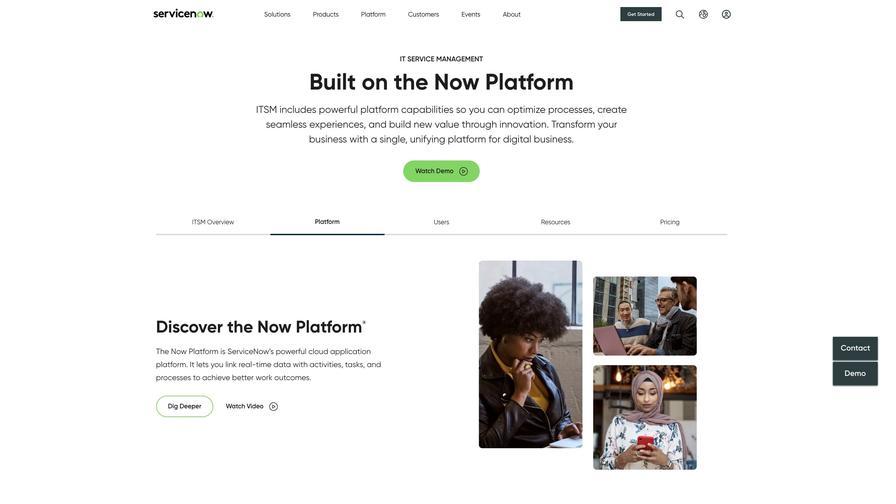 Task type: vqa. For each thing, say whether or not it's contained in the screenshot.
the (6434)
no



Task type: locate. For each thing, give the bounding box(es) containing it.
0 vertical spatial with
[[350, 133, 369, 145]]

0 vertical spatial and
[[369, 118, 387, 130]]

powerful up experiences,
[[319, 103, 358, 115]]

you inside the now platform is servicenow's powerful cloud application platform. it lets you link real-time data with activities, tasks, and processes to achieve better work outcomes.
[[211, 360, 224, 369]]

0 vertical spatial powerful
[[319, 103, 358, 115]]

events
[[462, 10, 481, 18]]

work
[[256, 373, 273, 382]]

1 horizontal spatial platform
[[448, 133, 486, 145]]

cloud
[[309, 347, 328, 356]]

1 vertical spatial and
[[367, 360, 381, 369]]

demo
[[845, 369, 866, 378]]

it
[[190, 360, 195, 369]]

service
[[408, 55, 435, 63]]

and right tasks,
[[367, 360, 381, 369]]

and
[[369, 118, 387, 130], [367, 360, 381, 369]]

0 horizontal spatial powerful
[[276, 347, 307, 356]]

0 horizontal spatial with
[[293, 360, 308, 369]]

management
[[436, 55, 483, 63]]

now down management
[[434, 68, 480, 96]]

customers
[[408, 10, 439, 18]]

built on the now platform
[[309, 68, 574, 96]]

get started link
[[621, 7, 662, 21]]

platform.
[[156, 360, 188, 369]]

0 horizontal spatial now
[[171, 347, 187, 356]]

powerful
[[319, 103, 358, 115], [276, 347, 307, 356]]

you up achieve
[[211, 360, 224, 369]]

products button
[[313, 9, 339, 19]]

0 horizontal spatial platform
[[361, 103, 399, 115]]

itsm includes powerful platform capabilities so you can optimize processes, create seamless experiences, and build new value through innovation. transform your business with a single, unifying platform for digital business.
[[256, 103, 627, 145]]

data
[[274, 360, 291, 369]]

capabilities
[[401, 103, 454, 115]]

lets
[[197, 360, 209, 369]]

0 horizontal spatial you
[[211, 360, 224, 369]]

is
[[221, 347, 226, 356]]

products
[[313, 10, 339, 18]]

get
[[628, 11, 636, 17]]

you
[[469, 103, 485, 115], [211, 360, 224, 369]]

you up through
[[469, 103, 485, 115]]

the now platform is servicenow's powerful cloud application platform. it lets you link real-time data with activities, tasks, and processes to achieve better work outcomes.
[[156, 347, 381, 382]]

with
[[350, 133, 369, 145], [293, 360, 308, 369]]

with left a
[[350, 133, 369, 145]]

time
[[256, 360, 272, 369]]

so
[[456, 103, 467, 115]]

solutions button
[[264, 9, 291, 19]]

platform down through
[[448, 133, 486, 145]]

platform
[[361, 103, 399, 115], [448, 133, 486, 145]]

powerful up data
[[276, 347, 307, 356]]

real-
[[239, 360, 256, 369]]

1 horizontal spatial you
[[469, 103, 485, 115]]

the
[[394, 68, 429, 96], [227, 316, 253, 337]]

platform button
[[361, 9, 386, 19]]

activities,
[[310, 360, 343, 369]]

optimize
[[507, 103, 546, 115]]

the down it
[[394, 68, 429, 96]]

1 horizontal spatial the
[[394, 68, 429, 96]]

innovation.
[[500, 118, 549, 130]]

create
[[598, 103, 627, 115]]

and inside the now platform is servicenow's powerful cloud application platform. it lets you link real-time data with activities, tasks, and processes to achieve better work outcomes.
[[367, 360, 381, 369]]

unifying
[[410, 133, 446, 145]]

the up servicenow's
[[227, 316, 253, 337]]

1 vertical spatial powerful
[[276, 347, 307, 356]]

1 horizontal spatial now
[[257, 316, 292, 337]]

processes
[[156, 373, 191, 382]]

discover the now platform ®
[[156, 316, 366, 337]]

value
[[435, 118, 459, 130]]

1 horizontal spatial with
[[350, 133, 369, 145]]

powerful inside the now platform is servicenow's powerful cloud application platform. it lets you link real-time data with activities, tasks, and processes to achieve better work outcomes.
[[276, 347, 307, 356]]

single,
[[380, 133, 408, 145]]

transform
[[552, 118, 596, 130]]

and up a
[[369, 118, 387, 130]]

2 horizontal spatial now
[[434, 68, 480, 96]]

platform up build
[[361, 103, 399, 115]]

now up servicenow's
[[257, 316, 292, 337]]

can
[[488, 103, 505, 115]]

0 vertical spatial now
[[434, 68, 480, 96]]

customers button
[[408, 9, 439, 19]]

1 horizontal spatial powerful
[[319, 103, 358, 115]]

1 vertical spatial with
[[293, 360, 308, 369]]

0 vertical spatial you
[[469, 103, 485, 115]]

servicenow's
[[228, 347, 274, 356]]

experiences,
[[309, 118, 366, 130]]

0 horizontal spatial the
[[227, 316, 253, 337]]

platform
[[361, 10, 386, 18], [485, 68, 574, 96], [296, 316, 362, 337], [189, 347, 219, 356]]

1 vertical spatial now
[[257, 316, 292, 337]]

2 vertical spatial now
[[171, 347, 187, 356]]

now
[[434, 68, 480, 96], [257, 316, 292, 337], [171, 347, 187, 356]]

seamless
[[266, 118, 307, 130]]

through
[[462, 118, 497, 130]]

1 vertical spatial you
[[211, 360, 224, 369]]

now up platform.
[[171, 347, 187, 356]]

it
[[400, 55, 406, 63]]

with up outcomes.
[[293, 360, 308, 369]]

powerful inside 'itsm includes powerful platform capabilities so you can optimize processes, create seamless experiences, and build new value through innovation. transform your business with a single, unifying platform for digital business.'
[[319, 103, 358, 115]]

it service management
[[400, 55, 483, 63]]

0 vertical spatial the
[[394, 68, 429, 96]]

you inside 'itsm includes powerful platform capabilities so you can optimize processes, create seamless experiences, and build new value through innovation. transform your business with a single, unifying platform for digital business.'
[[469, 103, 485, 115]]



Task type: describe. For each thing, give the bounding box(es) containing it.
get started
[[628, 11, 655, 17]]

about button
[[503, 9, 521, 19]]

servicenow image
[[153, 8, 214, 17]]

includes
[[280, 103, 317, 115]]

better
[[232, 373, 254, 382]]

your
[[598, 118, 617, 130]]

itsm
[[256, 103, 277, 115]]

demo link
[[833, 362, 878, 385]]

platform inside the now platform is servicenow's powerful cloud application platform. it lets you link real-time data with activities, tasks, and processes to achieve better work outcomes.
[[189, 347, 219, 356]]

started
[[638, 11, 655, 17]]

achieve
[[202, 373, 230, 382]]

now inside the now platform is servicenow's powerful cloud application platform. it lets you link real-time data with activities, tasks, and processes to achieve better work outcomes.
[[171, 347, 187, 356]]

®
[[362, 319, 366, 326]]

processes,
[[548, 103, 595, 115]]

1 vertical spatial the
[[227, 316, 253, 337]]

contact
[[841, 343, 871, 353]]

discover
[[156, 316, 223, 337]]

and inside 'itsm includes powerful platform capabilities so you can optimize processes, create seamless experiences, and build new value through innovation. transform your business with a single, unifying platform for digital business.'
[[369, 118, 387, 130]]

a
[[371, 133, 377, 145]]

digital
[[503, 133, 532, 145]]

with inside the now platform is servicenow's powerful cloud application platform. it lets you link real-time data with activities, tasks, and processes to achieve better work outcomes.
[[293, 360, 308, 369]]

go to servicenow account image
[[722, 10, 731, 19]]

0 vertical spatial platform
[[361, 103, 399, 115]]

with inside 'itsm includes powerful platform capabilities so you can optimize processes, create seamless experiences, and build new value through innovation. transform your business with a single, unifying platform for digital business.'
[[350, 133, 369, 145]]

business.
[[534, 133, 574, 145]]

outcomes.
[[275, 373, 311, 382]]

1 vertical spatial platform
[[448, 133, 486, 145]]

to
[[193, 373, 200, 382]]

about
[[503, 10, 521, 18]]

application
[[330, 347, 371, 356]]

on
[[362, 68, 388, 96]]

new
[[414, 118, 433, 130]]

business
[[309, 133, 347, 145]]

build
[[389, 118, 411, 130]]

events button
[[462, 9, 481, 19]]

for
[[489, 133, 501, 145]]

built
[[309, 68, 356, 96]]

contact link
[[833, 337, 878, 360]]

the
[[156, 347, 169, 356]]

solutions
[[264, 10, 291, 18]]

tasks,
[[345, 360, 365, 369]]

link
[[225, 360, 237, 369]]



